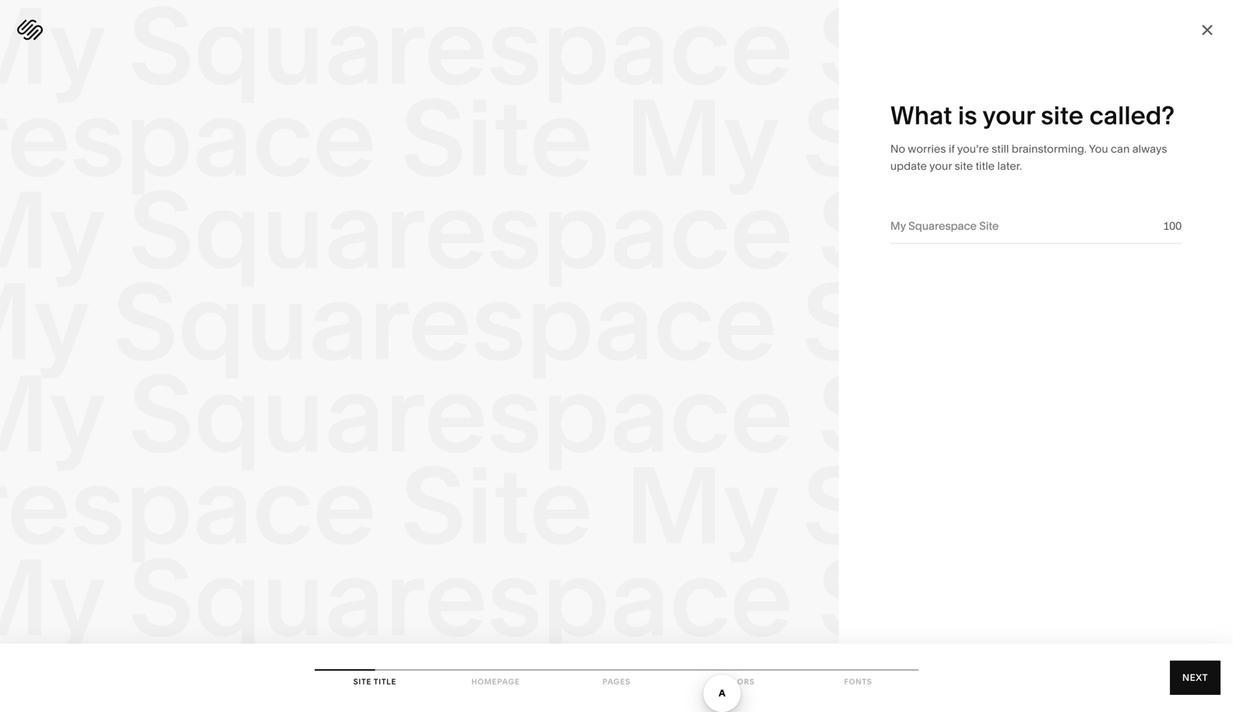 Task type: vqa. For each thing, say whether or not it's contained in the screenshot.
OUT
no



Task type: locate. For each thing, give the bounding box(es) containing it.
title
[[976, 159, 995, 173]]

no
[[891, 142, 906, 155]]

fonts
[[844, 677, 872, 686]]

1 vertical spatial your
[[930, 159, 952, 173]]

site inside no worries if you're still brainstorming. you can always update your site title later.
[[955, 159, 973, 173]]

you
[[1089, 142, 1108, 155]]

site down you're
[[955, 159, 973, 173]]

My Squarespace Site text field
[[891, 217, 1155, 235]]

colors
[[720, 677, 755, 686]]

can
[[1111, 142, 1130, 155]]

1 vertical spatial site
[[955, 159, 973, 173]]

0 horizontal spatial your
[[930, 159, 952, 173]]

your inside no worries if you're still brainstorming. you can always update your site title later.
[[930, 159, 952, 173]]

is
[[958, 100, 977, 131]]

later.
[[998, 159, 1022, 173]]

0 vertical spatial your
[[983, 100, 1035, 131]]

0 vertical spatial site
[[1041, 100, 1084, 131]]

site
[[353, 677, 372, 686]]

next button
[[1170, 661, 1221, 695]]

your down if
[[930, 159, 952, 173]]

site up brainstorming.
[[1041, 100, 1084, 131]]

update
[[891, 159, 927, 173]]

called?
[[1090, 100, 1175, 131]]

your
[[983, 100, 1035, 131], [930, 159, 952, 173]]

0 horizontal spatial site
[[955, 159, 973, 173]]

brainstorming.
[[1012, 142, 1087, 155]]

homepage
[[472, 677, 520, 686]]

your up still
[[983, 100, 1035, 131]]

still
[[992, 142, 1009, 155]]

pages
[[603, 677, 631, 686]]

you're
[[957, 142, 989, 155]]

site
[[1041, 100, 1084, 131], [955, 159, 973, 173]]



Task type: describe. For each thing, give the bounding box(es) containing it.
1 horizontal spatial site
[[1041, 100, 1084, 131]]

worries
[[908, 142, 946, 155]]

1 horizontal spatial your
[[983, 100, 1035, 131]]

title
[[374, 677, 397, 686]]

always
[[1133, 142, 1167, 155]]

site title
[[353, 677, 397, 686]]

100
[[1163, 219, 1182, 233]]

no worries if you're still brainstorming. you can always update your site title later.
[[891, 142, 1167, 173]]

what is your site called?
[[891, 100, 1175, 131]]

if
[[949, 142, 955, 155]]

next
[[1183, 672, 1208, 683]]

what
[[891, 100, 952, 131]]



